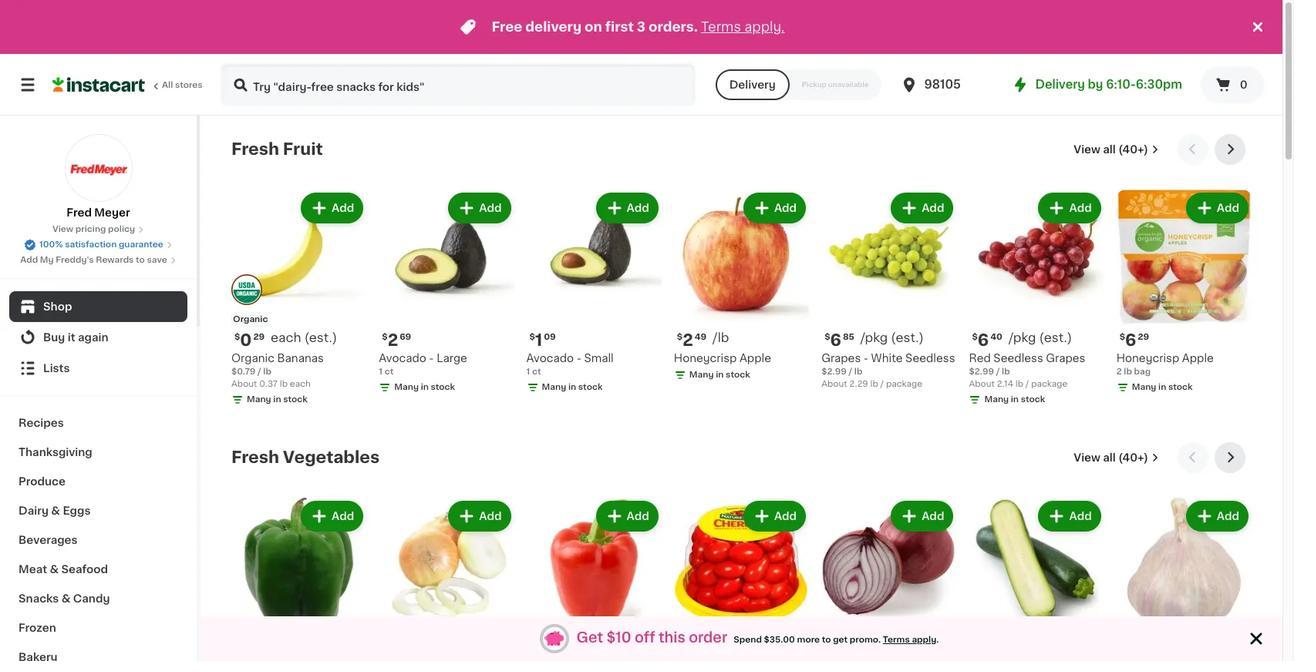 Task type: vqa. For each thing, say whether or not it's contained in the screenshot.


Task type: describe. For each thing, give the bounding box(es) containing it.
on
[[585, 21, 602, 33]]

guarantee
[[119, 241, 163, 249]]

candy
[[73, 594, 110, 605]]

stock down avocado - large 1 ct at the bottom
[[431, 384, 455, 392]]

view for avocado - small
[[1074, 144, 1101, 155]]

fresh for fresh fruit
[[231, 141, 279, 157]]

/pkg for red seedless grapes
[[1009, 332, 1036, 344]]

thanksgiving
[[19, 447, 92, 458]]

$2.49 per pound element
[[674, 331, 809, 351]]

.
[[937, 637, 939, 645]]

produce link
[[9, 467, 187, 497]]

$ 2 49
[[677, 333, 707, 349]]

first
[[605, 21, 634, 33]]

shop
[[43, 302, 72, 312]]

seedless inside the red seedless grapes $2.99 / lb about 2.14 lb / package
[[994, 354, 1044, 364]]

apply.
[[745, 21, 785, 33]]

save
[[147, 256, 167, 265]]

free
[[492, 21, 523, 33]]

many in stock down honeycrisp apple
[[690, 371, 750, 380]]

$ 6 40
[[972, 333, 1003, 349]]

100% satisfaction guarantee
[[39, 241, 163, 249]]

each inside $ 0 87 each (est.)
[[861, 641, 891, 653]]

item carousel region containing fresh fruit
[[231, 134, 1252, 430]]

avocado - small 1 ct
[[527, 354, 614, 377]]

2 inside honeycrisp apple 2 lb bag
[[1117, 368, 1122, 377]]

shop link
[[9, 292, 187, 322]]

honeycrisp apple
[[674, 354, 771, 364]]

/pkg for grapes - white seedless
[[861, 332, 888, 344]]

about inside 'organic bananas $0.79 / lb about 0.37 lb each'
[[231, 381, 257, 389]]

beverages
[[19, 535, 78, 546]]

0 inside button
[[1240, 79, 1248, 90]]

fred meyer logo image
[[64, 134, 132, 202]]

$ 1 09
[[530, 333, 556, 349]]

about inside the red seedless grapes $2.99 / lb about 2.14 lb / package
[[969, 381, 995, 389]]

terms apply button
[[883, 635, 937, 648]]

thanksgiving link
[[9, 438, 187, 467]]

6:30pm
[[1136, 79, 1183, 90]]

frozen link
[[9, 614, 187, 643]]

produce
[[19, 477, 66, 488]]

all
[[162, 81, 173, 89]]

all for honeycrisp apple
[[1103, 144, 1116, 155]]

98105
[[925, 79, 961, 90]]

/lb
[[713, 332, 729, 344]]

seafood
[[61, 565, 108, 576]]

meat & seafood link
[[9, 555, 187, 585]]

grapes - white seedless $2.99 / lb about 2.29 lb / package
[[822, 354, 955, 389]]

lb up 2.14
[[1002, 368, 1010, 377]]

fred meyer link
[[64, 134, 132, 221]]

stores
[[175, 81, 203, 89]]

recipes link
[[9, 409, 187, 438]]

view all (40+) for honeycrisp apple
[[1074, 144, 1149, 155]]

add my freddy's rewards to save
[[20, 256, 167, 265]]

delivery
[[526, 21, 582, 33]]

eggs
[[63, 506, 91, 517]]

get $10 off this order spend $35.00 more to get promo. terms apply .
[[577, 632, 939, 646]]

snacks & candy link
[[9, 585, 187, 614]]

seedless inside grapes - white seedless $2.99 / lb about 2.29 lb / package
[[906, 354, 955, 364]]

fred
[[67, 208, 92, 218]]

lb right 2.29
[[871, 381, 879, 389]]

buy it again link
[[9, 322, 187, 353]]

recipes
[[19, 418, 64, 429]]

$6.40 per package (estimated) element
[[969, 331, 1104, 351]]

lists link
[[9, 353, 187, 384]]

meat
[[19, 565, 47, 576]]

terms inside limited time offer region
[[701, 21, 741, 33]]

frozen
[[19, 623, 56, 634]]

meyer
[[94, 208, 130, 218]]

1 inside avocado - large 1 ct
[[379, 368, 383, 377]]

limited time offer region
[[0, 0, 1249, 54]]

rewards
[[96, 256, 134, 265]]

3
[[637, 21, 646, 33]]

(est.) for organic bananas
[[304, 332, 337, 344]]

apple for honeycrisp apple 2 lb bag
[[1182, 354, 1214, 364]]

$ for $ 0 87 each (est.)
[[825, 642, 830, 651]]

terms apply. link
[[701, 21, 785, 33]]

package inside grapes - white seedless $2.99 / lb about 2.29 lb / package
[[886, 381, 923, 389]]

(est.) inside $ 0 87 each (est.)
[[894, 641, 927, 653]]

$ for $ 6 29
[[1120, 333, 1126, 342]]

off
[[635, 632, 655, 646]]

fruit
[[283, 141, 323, 157]]

view for 1
[[1074, 453, 1101, 464]]

$2.99 inside the red seedless grapes $2.99 / lb about 2.14 lb / package
[[969, 368, 994, 377]]

product group containing 5
[[674, 498, 809, 662]]

buy it again
[[43, 332, 109, 343]]

bag
[[1134, 368, 1151, 377]]

in down 2.14
[[1011, 396, 1019, 404]]

0 vertical spatial each
[[271, 332, 301, 344]]

terms inside get $10 off this order spend $35.00 more to get promo. terms apply .
[[883, 637, 910, 645]]

1 left 09
[[535, 333, 542, 349]]

many down avocado - small 1 ct
[[542, 384, 566, 392]]

$10
[[607, 632, 631, 646]]

5
[[683, 641, 694, 658]]

in down honeycrisp apple 2 lb bag
[[1159, 384, 1167, 392]]

(40+) for 5
[[1119, 453, 1149, 464]]

$ for $ 5 39
[[677, 642, 683, 651]]

orders.
[[649, 21, 698, 33]]

view pricing policy
[[52, 225, 135, 234]]

$0.87 each (estimated) element
[[822, 640, 957, 660]]

delivery for delivery
[[730, 79, 776, 90]]

$ 5 39
[[677, 641, 707, 658]]

in down honeycrisp apple
[[716, 371, 724, 380]]

view all (40+) button for 5
[[1068, 443, 1166, 474]]

red
[[969, 354, 991, 364]]

$ for $ 0 29
[[235, 333, 240, 342]]

free delivery on first 3 orders. terms apply.
[[492, 21, 785, 33]]

about inside grapes - white seedless $2.99 / lb about 2.29 lb / package
[[822, 381, 848, 389]]

6 for grapes - white seedless
[[830, 333, 842, 349]]

delivery for delivery by 6:10-6:30pm
[[1036, 79, 1085, 90]]

view all (40+) button for honeycrisp apple
[[1068, 134, 1166, 165]]

$0.79 element
[[1117, 640, 1252, 660]]

& for snacks
[[61, 594, 71, 605]]

red seedless grapes $2.99 / lb about 2.14 lb / package
[[969, 354, 1086, 389]]

$ 0 87 each (est.)
[[825, 641, 927, 657]]

organic for organic
[[233, 316, 268, 324]]

snacks & candy
[[19, 594, 110, 605]]

/ right 2.14
[[1026, 381, 1029, 389]]

$0.79
[[231, 368, 256, 377]]

package inside the red seedless grapes $2.99 / lb about 2.14 lb / package
[[1032, 381, 1068, 389]]

each inside 'organic bananas $0.79 / lb about 0.37 lb each'
[[290, 381, 311, 389]]

grapes inside the red seedless grapes $2.99 / lb about 2.14 lb / package
[[1046, 354, 1086, 364]]

main content containing fresh fruit
[[201, 116, 1283, 662]]

2.29
[[850, 381, 868, 389]]

2.14
[[997, 381, 1014, 389]]

honeycrisp for honeycrisp apple 2 lb bag
[[1117, 354, 1180, 364]]

stock down honeycrisp apple 2 lb bag
[[1169, 384, 1193, 392]]

0 for $ 0 87 each (est.)
[[830, 641, 842, 657]]

lb up 0.37
[[263, 368, 271, 377]]

my
[[40, 256, 54, 265]]

$ for $ 6 85
[[825, 333, 830, 342]]

apply
[[912, 637, 937, 645]]

beverages link
[[9, 526, 187, 555]]

all for 5
[[1103, 453, 1116, 464]]

- for 1
[[577, 354, 582, 364]]



Task type: locate. For each thing, give the bounding box(es) containing it.
spend
[[734, 637, 762, 645]]

service type group
[[716, 69, 881, 100]]

(est.) up the red seedless grapes $2.99 / lb about 2.14 lb / package
[[1040, 332, 1072, 344]]

29 inside the $ 6 29
[[1138, 333, 1150, 342]]

fresh
[[231, 141, 279, 157], [231, 450, 279, 466]]

organic up $0.79
[[231, 354, 275, 364]]

3 6 from the left
[[1126, 333, 1137, 349]]

stock down 'organic bananas $0.79 / lb about 0.37 lb each'
[[283, 396, 308, 404]]

more
[[797, 637, 820, 645]]

in down avocado - small 1 ct
[[568, 384, 576, 392]]

$ left "69"
[[382, 333, 388, 342]]

0 vertical spatial view
[[1074, 144, 1101, 155]]

0 horizontal spatial package
[[886, 381, 923, 389]]

& left candy
[[61, 594, 71, 605]]

1 horizontal spatial -
[[577, 354, 582, 364]]

2 package from the left
[[1032, 381, 1068, 389]]

29
[[253, 333, 265, 342], [1138, 333, 1150, 342]]

/ inside 'organic bananas $0.79 / lb about 0.37 lb each'
[[258, 368, 261, 377]]

order
[[689, 632, 728, 646]]

6 left '40'
[[978, 333, 989, 349]]

item carousel region
[[231, 134, 1252, 430], [231, 443, 1252, 662]]

$ inside $ 2 49
[[677, 333, 683, 342]]

0 horizontal spatial about
[[231, 381, 257, 389]]

terms left apply
[[883, 637, 910, 645]]

0 vertical spatial organic
[[233, 316, 268, 324]]

2 all from the top
[[1103, 453, 1116, 464]]

organic for organic bananas $0.79 / lb about 0.37 lb each
[[231, 354, 275, 364]]

1 horizontal spatial /pkg
[[1009, 332, 1036, 344]]

2 for $ 2 69
[[388, 333, 398, 349]]

1 grapes from the left
[[822, 354, 861, 364]]

/pkg (est.)
[[861, 332, 924, 344], [1009, 332, 1072, 344]]

/pkg (est.) for grapes - white seedless
[[861, 332, 924, 344]]

$ inside the $ 6 40
[[972, 333, 978, 342]]

ct for 2
[[385, 368, 394, 377]]

to left get
[[822, 637, 831, 645]]

29 inside $ 0 29
[[253, 333, 265, 342]]

1 horizontal spatial /pkg (est.)
[[1009, 332, 1072, 344]]

$ left 85
[[825, 333, 830, 342]]

lists
[[43, 363, 70, 374]]

delivery left by
[[1036, 79, 1085, 90]]

(est.) left .
[[894, 641, 927, 653]]

fresh fruit
[[231, 141, 323, 157]]

2 /pkg from the left
[[1009, 332, 1036, 344]]

/pkg inside $6.40 per package (estimated) element
[[1009, 332, 1036, 344]]

0 horizontal spatial terms
[[701, 21, 741, 33]]

None search field
[[221, 63, 696, 106]]

dairy
[[19, 506, 49, 517]]

1 view all (40+) button from the top
[[1068, 134, 1166, 165]]

many in stock down 2.14
[[985, 396, 1046, 404]]

to down 'guarantee'
[[136, 256, 145, 265]]

1 vertical spatial each
[[290, 381, 311, 389]]

$ 6 29
[[1120, 333, 1150, 349]]

1 fresh from the top
[[231, 141, 279, 157]]

0 horizontal spatial /pkg
[[861, 332, 888, 344]]

2 vertical spatial &
[[61, 594, 71, 605]]

1 horizontal spatial avocado
[[527, 354, 574, 364]]

0 vertical spatial &
[[51, 506, 60, 517]]

0 vertical spatial all
[[1103, 144, 1116, 155]]

lb right 2.14
[[1016, 381, 1024, 389]]

2 item carousel region from the top
[[231, 443, 1252, 662]]

2 view all (40+) button from the top
[[1068, 443, 1166, 474]]

by
[[1088, 79, 1104, 90]]

6 left 85
[[830, 333, 842, 349]]

1 horizontal spatial delivery
[[1036, 79, 1085, 90]]

1 horizontal spatial 6
[[978, 333, 989, 349]]

grapes down $ 6 85
[[822, 354, 861, 364]]

about left 2.29
[[822, 381, 848, 389]]

1 horizontal spatial $2.99
[[969, 368, 994, 377]]

$ inside $ 0 29
[[235, 333, 240, 342]]

/pkg inside the $6.85 per package (estimated) element
[[861, 332, 888, 344]]

many in stock down avocado - small 1 ct
[[542, 384, 603, 392]]

0 horizontal spatial /pkg (est.)
[[861, 332, 924, 344]]

$
[[235, 333, 240, 342], [382, 333, 388, 342], [530, 333, 535, 342], [825, 333, 830, 342], [972, 333, 978, 342], [677, 333, 683, 342], [1120, 333, 1126, 342], [530, 642, 535, 651], [825, 642, 830, 651], [677, 642, 683, 651]]

/ up 2.29
[[849, 368, 853, 377]]

in down 0.37
[[273, 396, 281, 404]]

1 vertical spatial view all (40+)
[[1074, 453, 1149, 464]]

- for 2
[[429, 354, 434, 364]]

add
[[332, 203, 354, 214], [479, 203, 502, 214], [627, 203, 649, 214], [774, 203, 797, 214], [922, 203, 945, 214], [1070, 203, 1092, 214], [1217, 203, 1240, 214], [20, 256, 38, 265], [332, 511, 354, 522], [479, 511, 502, 522], [627, 511, 649, 522], [774, 511, 797, 522], [922, 511, 945, 522], [1070, 511, 1092, 522], [1217, 511, 1240, 522]]

lb up 2.29
[[855, 368, 863, 377]]

2 horizontal spatial 6
[[1126, 333, 1137, 349]]

buy
[[43, 332, 65, 343]]

0 vertical spatial 0
[[1240, 79, 1248, 90]]

0 horizontal spatial -
[[429, 354, 434, 364]]

$ up $0.79
[[235, 333, 240, 342]]

ct down $ 1 09 at the bottom left of page
[[532, 368, 541, 377]]

/ right 2.29
[[881, 381, 884, 389]]

2 ct from the left
[[532, 368, 541, 377]]

& for dairy
[[51, 506, 60, 517]]

snacks
[[19, 594, 59, 605]]

(est.) for grapes - white seedless
[[891, 332, 924, 344]]

$ for $ 1 59
[[530, 642, 535, 651]]

/pkg up white
[[861, 332, 888, 344]]

$ left 09
[[530, 333, 535, 342]]

2 vertical spatial each
[[861, 641, 891, 653]]

1 ct from the left
[[385, 368, 394, 377]]

29 for 0
[[253, 333, 265, 342]]

fresh for fresh vegetables
[[231, 450, 279, 466]]

2 /pkg (est.) from the left
[[1009, 332, 1072, 344]]

ct
[[385, 368, 394, 377], [532, 368, 541, 377]]

about left 2.14
[[969, 381, 995, 389]]

many down honeycrisp apple
[[690, 371, 714, 380]]

2 horizontal spatial 2
[[1117, 368, 1122, 377]]

(est.) up bananas
[[304, 332, 337, 344]]

2 vertical spatial view
[[1074, 453, 1101, 464]]

0 vertical spatial fresh
[[231, 141, 279, 157]]

$ left get
[[825, 642, 830, 651]]

0 horizontal spatial to
[[136, 256, 145, 265]]

0 for $ 0 29
[[240, 333, 252, 349]]

1 about from the left
[[231, 381, 257, 389]]

many down 0.37
[[247, 396, 271, 404]]

1 vertical spatial terms
[[883, 637, 910, 645]]

1 (40+) from the top
[[1119, 144, 1149, 155]]

grapes inside grapes - white seedless $2.99 / lb about 2.29 lb / package
[[822, 354, 861, 364]]

0 horizontal spatial 2
[[388, 333, 398, 349]]

(40+)
[[1119, 144, 1149, 155], [1119, 453, 1149, 464]]

avocado for 1
[[527, 354, 574, 364]]

0 vertical spatial item carousel region
[[231, 134, 1252, 430]]

3 - from the left
[[864, 354, 869, 364]]

2 left 49
[[683, 333, 693, 349]]

bananas
[[277, 354, 324, 364]]

2 6 from the left
[[978, 333, 989, 349]]

to inside get $10 off this order spend $35.00 more to get promo. terms apply .
[[822, 637, 831, 645]]

2 $2.99 from the left
[[969, 368, 994, 377]]

0 vertical spatial to
[[136, 256, 145, 265]]

2 horizontal spatial 0
[[1240, 79, 1248, 90]]

1 vertical spatial item carousel region
[[231, 443, 1252, 662]]

/pkg (est.) up white
[[861, 332, 924, 344]]

white
[[871, 354, 903, 364]]

2 - from the left
[[577, 354, 582, 364]]

/ up 2.14
[[996, 368, 1000, 377]]

& left eggs
[[51, 506, 60, 517]]

1
[[535, 333, 542, 349], [379, 368, 383, 377], [527, 368, 530, 377], [535, 641, 542, 657]]

2 left "69"
[[388, 333, 398, 349]]

(est.) up white
[[891, 332, 924, 344]]

/ up 0.37
[[258, 368, 261, 377]]

0 horizontal spatial seedless
[[906, 354, 955, 364]]

delivery down terms apply. link
[[730, 79, 776, 90]]

0 horizontal spatial grapes
[[822, 354, 861, 364]]

avocado for 2
[[379, 354, 426, 364]]

6 up bag
[[1126, 333, 1137, 349]]

dairy & eggs link
[[9, 497, 187, 526]]

delivery by 6:10-6:30pm
[[1036, 79, 1183, 90]]

1 all from the top
[[1103, 144, 1116, 155]]

seedless right white
[[906, 354, 955, 364]]

apple for honeycrisp apple
[[740, 354, 771, 364]]

dairy & eggs
[[19, 506, 91, 517]]

1 inside avocado - small 1 ct
[[527, 368, 530, 377]]

seedless
[[906, 354, 955, 364], [994, 354, 1044, 364]]

each right the 87
[[861, 641, 891, 653]]

$2.99 inside grapes - white seedless $2.99 / lb about 2.29 lb / package
[[822, 368, 847, 377]]

0 button
[[1201, 66, 1264, 103]]

2 vertical spatial 0
[[830, 641, 842, 657]]

0 horizontal spatial honeycrisp
[[674, 354, 737, 364]]

0 horizontal spatial 29
[[253, 333, 265, 342]]

2 horizontal spatial -
[[864, 354, 869, 364]]

$ 2 69
[[382, 333, 411, 349]]

2 fresh from the top
[[231, 450, 279, 466]]

package right 2.14
[[1032, 381, 1068, 389]]

2 honeycrisp from the left
[[1117, 354, 1180, 364]]

/pkg (est.) inside the $6.85 per package (estimated) element
[[861, 332, 924, 344]]

$ inside $ 6 85
[[825, 333, 830, 342]]

many in stock down avocado - large 1 ct at the bottom
[[394, 384, 455, 392]]

1 /pkg (est.) from the left
[[861, 332, 924, 344]]

1 horizontal spatial apple
[[1182, 354, 1214, 364]]

honeycrisp apple 2 lb bag
[[1117, 354, 1214, 377]]

- inside avocado - small 1 ct
[[577, 354, 582, 364]]

1 vertical spatial fresh
[[231, 450, 279, 466]]

organic
[[233, 316, 268, 324], [231, 354, 275, 364]]

view all (40+)
[[1074, 144, 1149, 155], [1074, 453, 1149, 464]]

$ inside $ 0 87 each (est.)
[[825, 642, 830, 651]]

item carousel region containing fresh vegetables
[[231, 443, 1252, 662]]

$6.85 per package (estimated) element
[[822, 331, 957, 351]]

2 view all (40+) from the top
[[1074, 453, 1149, 464]]

100%
[[39, 241, 63, 249]]

(est.) inside the $6.85 per package (estimated) element
[[891, 332, 924, 344]]

organic up $ 0 29
[[233, 316, 268, 324]]

grapes
[[822, 354, 861, 364], [1046, 354, 1086, 364]]

pricing
[[75, 225, 106, 234]]

about
[[231, 381, 257, 389], [822, 381, 848, 389], [969, 381, 995, 389]]

fresh left the fruit
[[231, 141, 279, 157]]

avocado down $ 2 69
[[379, 354, 426, 364]]

$ for $ 6 40
[[972, 333, 978, 342]]

many in stock down 0.37
[[247, 396, 308, 404]]

many down avocado - large 1 ct at the bottom
[[394, 384, 419, 392]]

2 avocado from the left
[[527, 354, 574, 364]]

0 horizontal spatial avocado
[[379, 354, 426, 364]]

$ 1 59
[[530, 641, 555, 657]]

$2.99 down red
[[969, 368, 994, 377]]

2 for $ 2 49
[[683, 333, 693, 349]]

1 horizontal spatial 0
[[830, 641, 842, 657]]

0 horizontal spatial delivery
[[730, 79, 776, 90]]

1 view all (40+) from the top
[[1074, 144, 1149, 155]]

(est.)
[[304, 332, 337, 344], [891, 332, 924, 344], [1040, 332, 1072, 344], [894, 641, 927, 653]]

honeycrisp for honeycrisp apple
[[674, 354, 737, 364]]

29 for 6
[[1138, 333, 1150, 342]]

stock down small
[[578, 384, 603, 392]]

$ left 49
[[677, 333, 683, 342]]

many in stock down honeycrisp apple 2 lb bag
[[1132, 384, 1193, 392]]

29 up bag
[[1138, 333, 1150, 342]]

- left small
[[577, 354, 582, 364]]

get $10 off this order status
[[571, 631, 945, 648]]

6:10-
[[1106, 79, 1136, 90]]

1 horizontal spatial grapes
[[1046, 354, 1086, 364]]

2 left bag
[[1117, 368, 1122, 377]]

honeycrisp inside honeycrisp apple 2 lb bag
[[1117, 354, 1180, 364]]

87
[[844, 642, 854, 651]]

many down bag
[[1132, 384, 1157, 392]]

package down white
[[886, 381, 923, 389]]

39
[[695, 642, 707, 651]]

$ inside $ 1 09
[[530, 333, 535, 342]]

$ inside the $ 1 59
[[530, 642, 535, 651]]

85
[[843, 333, 855, 342]]

& right meat
[[50, 565, 59, 576]]

$ inside $ 5 39
[[677, 642, 683, 651]]

ct inside avocado - small 1 ct
[[532, 368, 541, 377]]

1 horizontal spatial 29
[[1138, 333, 1150, 342]]

1 avocado from the left
[[379, 354, 426, 364]]

organic inside 'organic bananas $0.79 / lb about 0.37 lb each'
[[231, 354, 275, 364]]

$0.29 each (estimated) element
[[231, 331, 367, 351]]

it
[[68, 332, 75, 343]]

$ left '39'
[[677, 642, 683, 651]]

2 (40+) from the top
[[1119, 453, 1149, 464]]

1 vertical spatial all
[[1103, 453, 1116, 464]]

main content
[[201, 116, 1283, 662]]

1 down $ 2 69
[[379, 368, 383, 377]]

0 vertical spatial view all (40+)
[[1074, 144, 1149, 155]]

0 horizontal spatial 6
[[830, 333, 842, 349]]

$2.99 down $ 6 85
[[822, 368, 847, 377]]

avocado - large 1 ct
[[379, 354, 467, 377]]

$ inside $ 2 69
[[382, 333, 388, 342]]

2 grapes from the left
[[1046, 354, 1086, 364]]

vegetables
[[283, 450, 380, 466]]

1 horizontal spatial ct
[[532, 368, 541, 377]]

1 horizontal spatial terms
[[883, 637, 910, 645]]

0 vertical spatial (40+)
[[1119, 144, 1149, 155]]

0 horizontal spatial 0
[[240, 333, 252, 349]]

2 about from the left
[[822, 381, 848, 389]]

- inside avocado - large 1 ct
[[429, 354, 434, 364]]

1 down $ 1 09 at the bottom left of page
[[527, 368, 530, 377]]

close image
[[1247, 630, 1266, 649]]

1 vertical spatial to
[[822, 637, 831, 645]]

/pkg (est.) inside $6.40 per package (estimated) element
[[1009, 332, 1072, 344]]

1 horizontal spatial to
[[822, 637, 831, 645]]

1 seedless from the left
[[906, 354, 955, 364]]

1 package from the left
[[886, 381, 923, 389]]

1 apple from the left
[[740, 354, 771, 364]]

& for meat
[[50, 565, 59, 576]]

2 horizontal spatial about
[[969, 381, 995, 389]]

/pkg
[[861, 332, 888, 344], [1009, 332, 1036, 344]]

$2.99
[[822, 368, 847, 377], [969, 368, 994, 377]]

(est.) for red seedless grapes
[[1040, 332, 1072, 344]]

ct inside avocado - large 1 ct
[[385, 368, 394, 377]]

honeycrisp down 49
[[674, 354, 737, 364]]

1 horizontal spatial seedless
[[994, 354, 1044, 364]]

1 horizontal spatial 2
[[683, 333, 693, 349]]

honeycrisp
[[674, 354, 737, 364], [1117, 354, 1180, 364]]

2 29 from the left
[[1138, 333, 1150, 342]]

1 vertical spatial &
[[50, 565, 59, 576]]

each
[[271, 332, 301, 344], [290, 381, 311, 389], [861, 641, 891, 653]]

1 horizontal spatial about
[[822, 381, 848, 389]]

lb left bag
[[1124, 368, 1132, 377]]

49
[[695, 333, 707, 342]]

honeycrisp up bag
[[1117, 354, 1180, 364]]

3 about from the left
[[969, 381, 995, 389]]

small
[[584, 354, 614, 364]]

about down $0.79
[[231, 381, 257, 389]]

terms left apply.
[[701, 21, 741, 33]]

1 vertical spatial (40+)
[[1119, 453, 1149, 464]]

1 $2.99 from the left
[[822, 368, 847, 377]]

59
[[544, 642, 555, 651]]

2 apple from the left
[[1182, 354, 1214, 364]]

satisfaction
[[65, 241, 117, 249]]

6 for red seedless grapes
[[978, 333, 989, 349]]

/
[[258, 368, 261, 377], [849, 368, 853, 377], [996, 368, 1000, 377], [881, 381, 884, 389], [1026, 381, 1029, 389]]

fresh vegetables
[[231, 450, 380, 466]]

in down avocado - large 1 ct at the bottom
[[421, 384, 429, 392]]

1 honeycrisp from the left
[[674, 354, 737, 364]]

- left white
[[864, 354, 869, 364]]

1 vertical spatial view all (40+) button
[[1068, 443, 1166, 474]]

lb inside honeycrisp apple 2 lb bag
[[1124, 368, 1132, 377]]

1 - from the left
[[429, 354, 434, 364]]

0 inside $ 0 87 each (est.)
[[830, 641, 842, 657]]

add my freddy's rewards to save link
[[20, 255, 177, 267]]

1 29 from the left
[[253, 333, 265, 342]]

delivery
[[1036, 79, 1085, 90], [730, 79, 776, 90]]

(40+) for honeycrisp apple
[[1119, 144, 1149, 155]]

each up bananas
[[271, 332, 301, 344]]

1 horizontal spatial honeycrisp
[[1117, 354, 1180, 364]]

meat & seafood
[[19, 565, 108, 576]]

view all (40+) for 5
[[1074, 453, 1149, 464]]

1 horizontal spatial package
[[1032, 381, 1068, 389]]

$ 6 85
[[825, 333, 855, 349]]

2 seedless from the left
[[994, 354, 1044, 364]]

stock down honeycrisp apple
[[726, 371, 750, 380]]

0 horizontal spatial apple
[[740, 354, 771, 364]]

0 vertical spatial view all (40+) button
[[1068, 134, 1166, 165]]

/pkg (est.) up the red seedless grapes $2.99 / lb about 2.14 lb / package
[[1009, 332, 1072, 344]]

69
[[400, 333, 411, 342]]

to
[[136, 256, 145, 265], [822, 637, 831, 645]]

- inside grapes - white seedless $2.99 / lb about 2.29 lb / package
[[864, 354, 869, 364]]

Search field
[[222, 65, 694, 105]]

40
[[991, 333, 1003, 342]]

(est.) inside "$0.29 each (estimated)" element
[[304, 332, 337, 344]]

freddy's
[[56, 256, 94, 265]]

delivery button
[[716, 69, 790, 100]]

product group
[[231, 190, 367, 410], [379, 190, 514, 398], [527, 190, 662, 398], [674, 190, 809, 385], [822, 190, 957, 391], [969, 190, 1104, 410], [1117, 190, 1252, 398], [231, 498, 367, 662], [379, 498, 514, 662], [527, 498, 662, 662], [674, 498, 809, 662], [822, 498, 957, 662], [969, 498, 1104, 662], [1117, 498, 1252, 662]]

get
[[833, 637, 848, 645]]

ct for 1
[[532, 368, 541, 377]]

fresh down 0.37
[[231, 450, 279, 466]]

promo.
[[850, 637, 881, 645]]

stock down the red seedless grapes $2.99 / lb about 2.14 lb / package
[[1021, 396, 1046, 404]]

1 left 59
[[535, 641, 542, 657]]

$ left 59
[[530, 642, 535, 651]]

each down bananas
[[290, 381, 311, 389]]

$ for $ 2 49
[[677, 333, 683, 342]]

1 6 from the left
[[830, 333, 842, 349]]

seedless down $6.40 per package (estimated) element
[[994, 354, 1044, 364]]

again
[[78, 332, 109, 343]]

0 horizontal spatial $2.99
[[822, 368, 847, 377]]

all stores
[[162, 81, 203, 89]]

1 vertical spatial organic
[[231, 354, 275, 364]]

$ for $ 2 69
[[382, 333, 388, 342]]

many down 2.14
[[985, 396, 1009, 404]]

instacart logo image
[[52, 76, 145, 94]]

1 /pkg from the left
[[861, 332, 888, 344]]

delivery inside button
[[730, 79, 776, 90]]

/pkg right '40'
[[1009, 332, 1036, 344]]

lb right 0.37
[[280, 381, 288, 389]]

1 vertical spatial view
[[52, 225, 73, 234]]

delivery by 6:10-6:30pm link
[[1011, 76, 1183, 94]]

(est.) inside $6.40 per package (estimated) element
[[1040, 332, 1072, 344]]

- left "large"
[[429, 354, 434, 364]]

100% satisfaction guarantee button
[[24, 236, 173, 251]]

grapes down $6.40 per package (estimated) element
[[1046, 354, 1086, 364]]

$ for $ 1 09
[[530, 333, 535, 342]]

avocado inside avocado - large 1 ct
[[379, 354, 426, 364]]

/pkg (est.) for red seedless grapes
[[1009, 332, 1072, 344]]

0 horizontal spatial ct
[[385, 368, 394, 377]]

item badge image
[[231, 275, 262, 305]]

0.37
[[259, 381, 278, 389]]

$ inside the $ 6 29
[[1120, 333, 1126, 342]]

0 vertical spatial terms
[[701, 21, 741, 33]]

this
[[659, 632, 686, 646]]

1 item carousel region from the top
[[231, 134, 1252, 430]]

29 up $0.79
[[253, 333, 265, 342]]

apple inside honeycrisp apple 2 lb bag
[[1182, 354, 1214, 364]]

$35.00
[[764, 637, 795, 645]]

98105 button
[[900, 63, 993, 106]]

avocado inside avocado - small 1 ct
[[527, 354, 574, 364]]

view
[[1074, 144, 1101, 155], [52, 225, 73, 234], [1074, 453, 1101, 464]]

$ left '40'
[[972, 333, 978, 342]]

0
[[1240, 79, 1248, 90], [240, 333, 252, 349], [830, 641, 842, 657]]

$ 0 29
[[235, 333, 265, 349]]

ct down $ 2 69
[[385, 368, 394, 377]]

1 vertical spatial 0
[[240, 333, 252, 349]]



